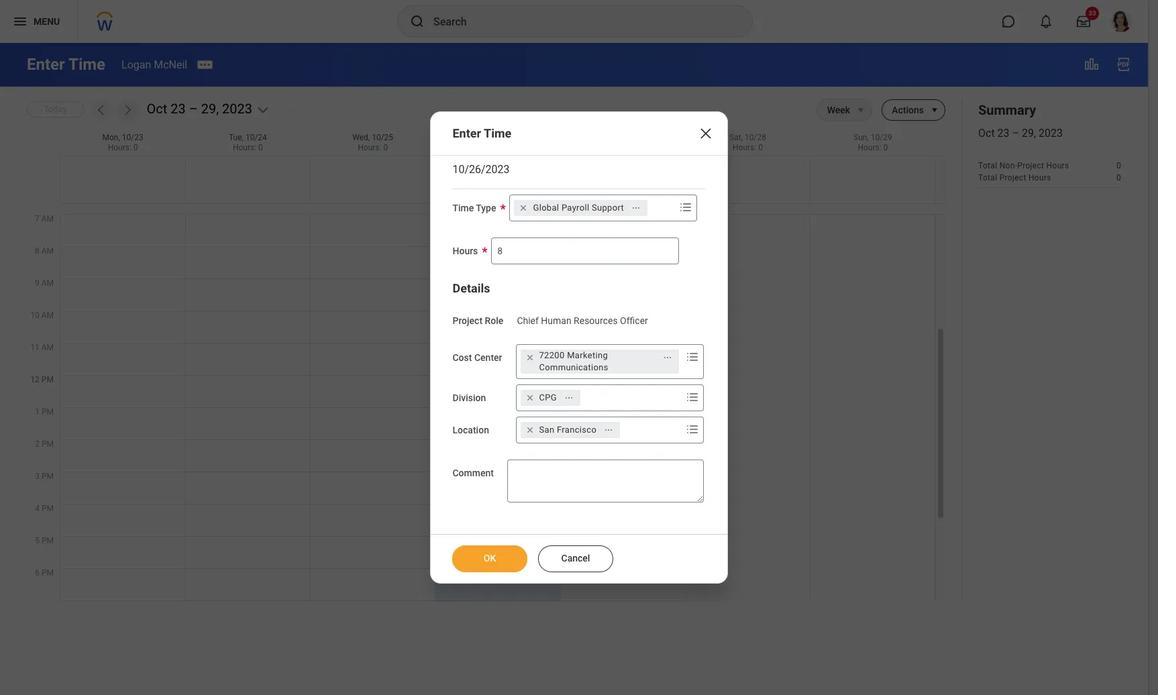 Task type: locate. For each thing, give the bounding box(es) containing it.
am right 10
[[41, 311, 54, 320]]

2023
[[222, 101, 252, 117], [1039, 127, 1063, 140]]

1 horizontal spatial oct
[[979, 127, 995, 140]]

am right 9
[[41, 279, 54, 288]]

1 vertical spatial x small image
[[523, 424, 537, 437]]

hours: 0 down tue, 10/24
[[233, 143, 263, 152]]

pm right the 6
[[42, 569, 54, 578]]

2 vertical spatial hours
[[453, 246, 478, 257]]

pm
[[41, 375, 54, 385], [42, 407, 54, 417], [42, 440, 54, 449], [42, 472, 54, 481], [42, 504, 54, 514], [42, 536, 54, 546], [42, 569, 54, 578]]

officer
[[620, 316, 648, 326]]

related actions image for division
[[565, 393, 574, 403]]

pm right the 12
[[41, 375, 54, 385]]

time up details
[[468, 249, 488, 259]]

29, left chevron down image
[[201, 101, 219, 117]]

communications
[[539, 362, 609, 373]]

project left role
[[453, 316, 483, 326]]

hours: down tue, 10/24
[[233, 143, 257, 152]]

2 vertical spatial project
[[453, 316, 483, 326]]

7 am
[[35, 214, 54, 224]]

8 am
[[35, 246, 54, 256]]

project
[[1018, 161, 1045, 171], [1000, 173, 1027, 183], [453, 316, 483, 326]]

1 vertical spatial oct
[[979, 127, 995, 140]]

1 prompts image from the top
[[684, 349, 701, 365]]

cost
[[453, 352, 472, 363]]

6
[[35, 569, 40, 578]]

x small image
[[517, 201, 531, 215], [523, 351, 537, 364]]

chevron down image
[[256, 103, 270, 117]]

global payroll support element
[[533, 202, 624, 214]]

0 horizontal spatial 29,
[[201, 101, 219, 117]]

0 vertical spatial x small image
[[517, 201, 531, 215]]

type
[[476, 203, 496, 214]]

0 horizontal spatial –
[[189, 101, 198, 117]]

0 vertical spatial related actions image
[[632, 203, 641, 213]]

time type
[[453, 203, 496, 214]]

time left 'type'
[[453, 203, 474, 214]]

2 prompts image from the top
[[684, 389, 701, 405]]

francisco
[[557, 425, 597, 435]]

1 vertical spatial related actions image
[[565, 393, 574, 403]]

prompts image for time type
[[678, 199, 694, 216]]

3 pm from the top
[[42, 440, 54, 449]]

project down non-
[[1000, 173, 1027, 183]]

enter time link
[[435, 246, 560, 278]]

am
[[41, 214, 54, 224], [41, 246, 54, 256], [41, 279, 54, 288], [41, 311, 54, 320], [41, 343, 54, 352]]

1 x small image from the top
[[523, 391, 537, 405]]

hours: down wed, 10/25
[[358, 143, 382, 152]]

enter time main content
[[0, 43, 1149, 634]]

pm right 3 at the left
[[42, 472, 54, 481]]

time up 10/26/2023
[[484, 126, 512, 140]]

today button
[[27, 101, 84, 117]]

cancel
[[562, 553, 591, 564]]

1 vertical spatial –
[[1013, 127, 1020, 140]]

5 am from the top
[[41, 343, 54, 352]]

1 pm
[[35, 407, 54, 417]]

dialog
[[431, 112, 728, 584]]

oct
[[147, 101, 167, 117], [979, 127, 995, 140]]

cpg element
[[539, 392, 557, 404]]

0
[[133, 143, 138, 152], [259, 143, 263, 152], [384, 143, 388, 152], [759, 143, 763, 152], [884, 143, 888, 152], [1117, 161, 1122, 171], [1117, 173, 1122, 183]]

4 pm from the top
[[42, 472, 54, 481]]

sun,
[[854, 133, 869, 142]]

pm right 5 on the bottom of page
[[42, 536, 54, 546]]

1 vertical spatial prompts image
[[684, 389, 701, 405]]

1 horizontal spatial 29,
[[1022, 127, 1037, 140]]

mon,
[[102, 133, 120, 142]]

1 vertical spatial prompts image
[[684, 422, 701, 438]]

x small image left global
[[517, 201, 531, 215]]

1 total from the top
[[979, 161, 998, 171]]

1 vertical spatial 2023
[[1039, 127, 1063, 140]]

global
[[533, 203, 559, 213]]

3 hours: 0 from the left
[[358, 143, 388, 152]]

2 x small image from the top
[[523, 424, 537, 437]]

10
[[30, 311, 39, 320]]

am for 7 am
[[41, 214, 54, 224]]

1 horizontal spatial 23
[[998, 127, 1010, 140]]

23 down the mcneil
[[171, 101, 186, 117]]

enter time up details
[[446, 249, 488, 259]]

pm for 2 pm
[[42, 440, 54, 449]]

0 horizontal spatial related actions image
[[604, 425, 614, 435]]

2 am from the top
[[41, 246, 54, 256]]

hours up details
[[453, 246, 478, 257]]

san francisco element
[[539, 424, 597, 436]]

0 vertical spatial related actions image
[[663, 353, 672, 362]]

hours: 0 down sun, 10/29 at the top right of page
[[858, 143, 888, 152]]

am for 11 am
[[41, 343, 54, 352]]

hours inside dialog
[[453, 246, 478, 257]]

0 vertical spatial 29,
[[201, 101, 219, 117]]

1 horizontal spatial related actions image
[[632, 203, 641, 213]]

inbox large image
[[1077, 15, 1091, 28]]

chevron left image
[[94, 103, 108, 117]]

total
[[979, 161, 998, 171], [979, 173, 998, 183]]

prompts image inside 'details' group
[[684, 422, 701, 438]]

prompts image for division
[[684, 389, 701, 405]]

total non-project hours
[[979, 161, 1070, 171]]

pm right 2
[[42, 440, 54, 449]]

am for 8 am
[[41, 246, 54, 256]]

oct down summary
[[979, 127, 995, 140]]

0 vertical spatial oct
[[147, 101, 167, 117]]

29, down summary
[[1022, 127, 1037, 140]]

hours down total non-project hours
[[1029, 173, 1052, 183]]

hours:
[[108, 143, 131, 152], [233, 143, 257, 152], [358, 143, 382, 152], [733, 143, 757, 152], [858, 143, 882, 152]]

project role
[[453, 316, 504, 326]]

1 vertical spatial related actions image
[[604, 425, 614, 435]]

mon, 10/23
[[102, 133, 143, 142]]

enter time up 10/26/2023
[[453, 126, 512, 140]]

1 horizontal spatial related actions image
[[663, 353, 672, 362]]

actions button
[[882, 99, 924, 121]]

29,
[[201, 101, 219, 117], [1022, 127, 1037, 140]]

cpg, press delete to clear value. option
[[521, 390, 581, 406]]

marketing
[[567, 350, 608, 360]]

72200 marketing communications
[[539, 350, 609, 373]]

0 horizontal spatial 2023
[[222, 101, 252, 117]]

search image
[[410, 13, 426, 30]]

related actions image inside 72200 marketing communications, press delete to clear value. option
[[663, 353, 672, 362]]

9 am
[[35, 279, 54, 288]]

12
[[30, 375, 39, 385]]

x small image for type
[[517, 201, 531, 215]]

2 pm
[[35, 440, 54, 449]]

total down total non-project hours
[[979, 173, 998, 183]]

am for 10 am
[[41, 311, 54, 320]]

x small image inside san francisco, press delete to clear value. option
[[523, 424, 537, 437]]

sat,
[[730, 133, 743, 142]]

0 horizontal spatial related actions image
[[565, 393, 574, 403]]

related actions image for time type
[[632, 203, 641, 213]]

chief human resources officer
[[517, 316, 648, 326]]

1 vertical spatial total
[[979, 173, 998, 183]]

x small image left 72200
[[523, 351, 537, 364]]

5 pm from the top
[[42, 504, 54, 514]]

1 vertical spatial hours
[[1029, 173, 1052, 183]]

related actions image
[[632, 203, 641, 213], [604, 425, 614, 435]]

related actions image
[[663, 353, 672, 362], [565, 393, 574, 403]]

wed, 10/25
[[353, 133, 393, 142]]

related actions image inside global payroll support, press delete to clear value. option
[[632, 203, 641, 213]]

oct 23 – 29, 2023 down summary
[[979, 127, 1063, 140]]

summary
[[979, 102, 1037, 118]]

week
[[828, 105, 851, 115]]

1 vertical spatial x small image
[[523, 351, 537, 364]]

1 vertical spatial oct 23 – 29, 2023
[[979, 127, 1063, 140]]

2 total from the top
[[979, 173, 998, 183]]

enter
[[27, 55, 65, 74], [453, 126, 481, 140], [446, 249, 466, 259]]

0 horizontal spatial 23
[[171, 101, 186, 117]]

0 vertical spatial prompts image
[[684, 349, 701, 365]]

related actions image for location
[[604, 425, 614, 435]]

5
[[35, 536, 40, 546]]

related actions image for cost center
[[663, 353, 672, 362]]

san francisco, press delete to clear value. option
[[521, 422, 620, 438]]

enter up 10/26/2023
[[453, 126, 481, 140]]

pm right the 4
[[42, 504, 54, 514]]

3 am from the top
[[41, 279, 54, 288]]

enter up the details button
[[446, 249, 466, 259]]

0 vertical spatial total
[[979, 161, 998, 171]]

4 am from the top
[[41, 311, 54, 320]]

0 vertical spatial 2023
[[222, 101, 252, 117]]

9
[[35, 279, 39, 288]]

hours: 0 down sat, 10/28
[[733, 143, 763, 152]]

chevron right image
[[121, 103, 134, 117]]

hours: down sun, 10/29 at the top right of page
[[858, 143, 882, 152]]

1 vertical spatial enter
[[453, 126, 481, 140]]

2 vertical spatial enter time
[[446, 249, 488, 259]]

hours: down mon, 10/23
[[108, 143, 131, 152]]

x small image inside 72200 marketing communications, press delete to clear value. option
[[523, 351, 537, 364]]

prompts image
[[684, 349, 701, 365], [684, 389, 701, 405]]

1 vertical spatial project
[[1000, 173, 1027, 183]]

details group
[[453, 281, 706, 503]]

1 vertical spatial enter time
[[453, 126, 512, 140]]

enter up today
[[27, 55, 65, 74]]

0 vertical spatial prompts image
[[678, 199, 694, 216]]

72200 marketing communications element
[[539, 350, 656, 374]]

prompts image for location
[[684, 422, 701, 438]]

hours up the "total project hours"
[[1047, 161, 1070, 171]]

related actions image right francisco
[[604, 425, 614, 435]]

related actions image inside san francisco, press delete to clear value. option
[[604, 425, 614, 435]]

enter inside dialog
[[453, 126, 481, 140]]

pm right '1'
[[42, 407, 54, 417]]

pm for 4 pm
[[42, 504, 54, 514]]

oct 23 – 29, 2023
[[147, 101, 252, 117], [979, 127, 1063, 140]]

x small image left san
[[523, 424, 537, 437]]

cpg
[[539, 393, 557, 403]]

today
[[44, 104, 67, 114]]

x small image
[[523, 391, 537, 405], [523, 424, 537, 437]]

time
[[69, 55, 105, 74], [484, 126, 512, 140], [453, 203, 474, 214], [468, 249, 488, 259]]

related actions image right support
[[632, 203, 641, 213]]

project up the "total project hours"
[[1018, 161, 1045, 171]]

–
[[189, 101, 198, 117], [1013, 127, 1020, 140]]

2023 left chevron down image
[[222, 101, 252, 117]]

division
[[453, 393, 486, 403]]

1 vertical spatial 23
[[998, 127, 1010, 140]]

1 vertical spatial 29,
[[1022, 127, 1037, 140]]

oct right the chevron right icon
[[147, 101, 167, 117]]

related actions image inside cpg, press delete to clear value. option
[[565, 393, 574, 403]]

am right 11 at the left of page
[[41, 343, 54, 352]]

enter time
[[27, 55, 105, 74], [453, 126, 512, 140], [446, 249, 488, 259]]

pm for 3 pm
[[42, 472, 54, 481]]

project inside 'details' group
[[453, 316, 483, 326]]

prompts image
[[678, 199, 694, 216], [684, 422, 701, 438]]

0 vertical spatial 23
[[171, 101, 186, 117]]

enter time up today
[[27, 55, 105, 74]]

2023 up total non-project hours
[[1039, 127, 1063, 140]]

10/23
[[122, 133, 143, 142]]

5 pm
[[35, 536, 54, 546]]

23
[[171, 101, 186, 117], [998, 127, 1010, 140]]

10/26/2023
[[453, 163, 510, 176]]

total left non-
[[979, 161, 998, 171]]

am right 7
[[41, 214, 54, 224]]

7 pm from the top
[[42, 569, 54, 578]]

am right 8
[[41, 246, 54, 256]]

mcneil
[[154, 58, 187, 71]]

5 hours: 0 from the left
[[858, 143, 888, 152]]

hours
[[1047, 161, 1070, 171], [1029, 173, 1052, 183], [453, 246, 478, 257]]

0 vertical spatial project
[[1018, 161, 1045, 171]]

pm for 6 pm
[[42, 569, 54, 578]]

2 pm from the top
[[42, 407, 54, 417]]

1 am from the top
[[41, 214, 54, 224]]

1 pm from the top
[[41, 375, 54, 385]]

3 pm
[[35, 472, 54, 481]]

hours: down sat, 10/28
[[733, 143, 757, 152]]

0 vertical spatial x small image
[[523, 391, 537, 405]]

6 pm from the top
[[42, 536, 54, 546]]

hours: 0 down wed, 10/25
[[358, 143, 388, 152]]

23 down summary
[[998, 127, 1010, 140]]

hours: 0 down mon, 10/23
[[108, 143, 138, 152]]

10/24
[[246, 133, 267, 142]]

total for total project hours
[[979, 173, 998, 183]]

cancel button
[[539, 546, 614, 573]]

x small image left cpg element at bottom left
[[523, 391, 537, 405]]

oct 23 – 29, 2023 up tue,
[[147, 101, 252, 117]]

0 vertical spatial oct 23 – 29, 2023
[[147, 101, 252, 117]]

chief
[[517, 316, 539, 326]]



Task type: vqa. For each thing, say whether or not it's contained in the screenshot.
to within the Measure Relative Performance to Focus Belonging & Diversity Efforts
no



Task type: describe. For each thing, give the bounding box(es) containing it.
0 vertical spatial enter
[[27, 55, 65, 74]]

5 hours: from the left
[[858, 143, 882, 152]]

payroll
[[562, 203, 590, 213]]

72200 marketing communications, press delete to clear value. option
[[521, 350, 679, 374]]

0 horizontal spatial oct
[[147, 101, 167, 117]]

tue,
[[229, 133, 244, 142]]

logan mcneil link
[[122, 58, 187, 71]]

actions
[[892, 105, 924, 115]]

comment
[[453, 468, 494, 479]]

enter time inside dialog
[[453, 126, 512, 140]]

x image
[[698, 126, 714, 142]]

view printable version (pdf) image
[[1116, 56, 1133, 73]]

resources
[[574, 316, 618, 326]]

support
[[592, 203, 624, 213]]

wed,
[[353, 133, 370, 142]]

4 hours: from the left
[[733, 143, 757, 152]]

1 hours: from the left
[[108, 143, 131, 152]]

pm for 1 pm
[[42, 407, 54, 417]]

1 horizontal spatial oct 23 – 29, 2023
[[979, 127, 1063, 140]]

san francisco
[[539, 425, 597, 435]]

pm for 5 pm
[[42, 536, 54, 546]]

human
[[541, 316, 572, 326]]

thu, 10/26
[[479, 133, 517, 142]]

details
[[453, 281, 490, 295]]

ok button
[[453, 546, 528, 573]]

72200
[[539, 350, 565, 360]]

pm for 12 pm
[[41, 375, 54, 385]]

4 hours: 0 from the left
[[733, 143, 763, 152]]

details button
[[453, 281, 490, 295]]

10/28
[[745, 133, 767, 142]]

2 hours: from the left
[[233, 143, 257, 152]]

0 vertical spatial enter time
[[27, 55, 105, 74]]

10 am
[[30, 311, 54, 320]]

11
[[30, 343, 39, 352]]

view related information image
[[1084, 56, 1100, 73]]

cost center
[[453, 352, 502, 363]]

8
[[35, 246, 39, 256]]

2 hours: 0 from the left
[[233, 143, 263, 152]]

2
[[35, 440, 40, 449]]

2 vertical spatial enter
[[446, 249, 466, 259]]

11 am
[[30, 343, 54, 352]]

profile logan mcneil element
[[1103, 7, 1141, 36]]

1
[[35, 407, 40, 417]]

sat, 10/28
[[730, 133, 767, 142]]

global payroll support, press delete to clear value. option
[[515, 200, 648, 216]]

10/25
[[372, 133, 393, 142]]

0 vertical spatial hours
[[1047, 161, 1070, 171]]

6 pm
[[35, 569, 54, 578]]

am for 9 am
[[41, 279, 54, 288]]

total for total non-project hours
[[979, 161, 998, 171]]

x small image for location
[[523, 424, 537, 437]]

x small image for center
[[523, 351, 537, 364]]

1 horizontal spatial –
[[1013, 127, 1020, 140]]

12 pm
[[30, 375, 54, 385]]

tue, 10/24
[[229, 133, 267, 142]]

x small image for division
[[523, 391, 537, 405]]

prompts image for cost center
[[684, 349, 701, 365]]

1 horizontal spatial 2023
[[1039, 127, 1063, 140]]

global payroll support
[[533, 203, 624, 213]]

0 horizontal spatial oct 23 – 29, 2023
[[147, 101, 252, 117]]

4 pm
[[35, 504, 54, 514]]

4
[[35, 504, 40, 514]]

7
[[35, 214, 39, 224]]

ok
[[484, 553, 497, 564]]

san
[[539, 425, 555, 435]]

non-
[[1000, 161, 1018, 171]]

0 vertical spatial –
[[189, 101, 198, 117]]

dialog containing enter time
[[431, 112, 728, 584]]

Hours text field
[[492, 238, 680, 265]]

location
[[453, 425, 489, 436]]

10/29
[[871, 133, 893, 142]]

logan mcneil
[[122, 58, 187, 71]]

thu,
[[479, 133, 494, 142]]

center
[[475, 352, 502, 363]]

time up chevron left image
[[69, 55, 105, 74]]

logan
[[122, 58, 151, 71]]

10/26
[[496, 133, 517, 142]]

total project hours
[[979, 173, 1052, 183]]

role
[[485, 316, 504, 326]]

Comment text field
[[507, 460, 704, 503]]

3
[[35, 472, 40, 481]]

notifications large image
[[1040, 15, 1053, 28]]

1 hours: 0 from the left
[[108, 143, 138, 152]]

sun, 10/29
[[854, 133, 893, 142]]

3 hours: from the left
[[358, 143, 382, 152]]

week button
[[817, 99, 851, 121]]



